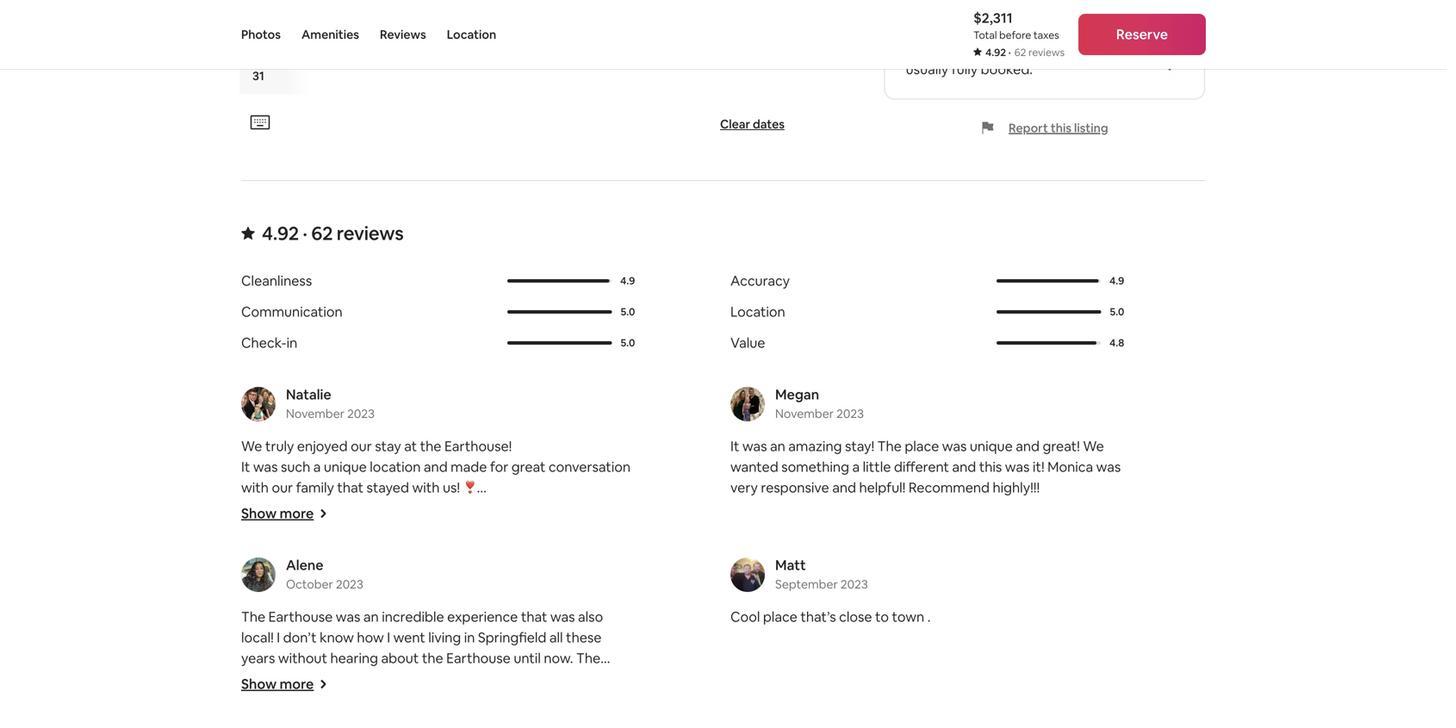 Task type: describe. For each thing, give the bounding box(es) containing it.
show for we truly enjoyed our stay at the earthouse!
[[241, 504, 277, 522]]

your
[[520, 499, 548, 517]]

an inside "the earthouse was an incredible experience that was also local! i don't know how i went living in springfield all these years without hearing about the earthouse until now. the house is beautiful and words can't describe how peaceful it actually is. the interior is calming, modern, minimal and co"
[[364, 608, 379, 626]]

was right monica
[[1097, 458, 1121, 476]]

springfield
[[478, 629, 547, 646]]

a inside we truly enjoyed our stay at the earthouse! it was such a unique location and made for great conversation with our family that stayed with us! ❣️
[[314, 458, 321, 476]]

monica's
[[1024, 43, 1079, 61]]

years
[[241, 649, 275, 667]]

$2,311
[[974, 9, 1013, 27]]

family
[[296, 479, 334, 496]]

more for the earthouse was an incredible experience that was also local! i don't know how i went living in springfield all these years without hearing about the earthouse until now. the house is beautiful and words can't describe how peaceful it actually is. the interior is calming, modern, minimal and co
[[280, 675, 314, 693]]

us
[[442, 499, 456, 517]]

26 button
[[315, 20, 353, 56]]

fully
[[952, 60, 978, 78]]

alene october 2023
[[286, 556, 364, 592]]

2023 for matt
[[841, 576, 869, 592]]

house
[[241, 670, 280, 688]]

little
[[863, 458, 891, 476]]

can't
[[423, 670, 455, 688]]

we inside it was an amazing stay! the place was unique and great! we wanted something a little different and this was it!  monica was very responsive and helpful! recommend highly!!!
[[1084, 437, 1105, 455]]

november for natalie
[[286, 406, 345, 421]]

31
[[253, 68, 265, 83]]

megan
[[776, 386, 820, 403]]

photos button
[[241, 0, 281, 69]]

cleanliness
[[241, 272, 312, 289]]

unique inside we truly enjoyed our stay at the earthouse! it was such a unique location and made for great conversation with our family that stayed with us! ❣️
[[324, 458, 367, 476]]

for inside thank you so much for allowing us to stay in your beautiful home.
[[366, 499, 384, 517]]

1 vertical spatial how
[[516, 670, 543, 688]]

27, saturday, january 2024. available. there is a 3 night minimum stay requirement. select as check-in date. button
[[756, 0, 792, 18]]

1 vertical spatial earthouse
[[447, 649, 511, 667]]

and inside we truly enjoyed our stay at the earthouse! it was such a unique location and made for great conversation with our family that stayed with us! ❣️
[[424, 458, 448, 476]]

clear
[[720, 116, 751, 132]]

matt september 2023
[[776, 556, 869, 592]]

we inside we truly enjoyed our stay at the earthouse! it was such a unique location and made for great conversation with our family that stayed with us! ❣️
[[241, 437, 262, 455]]

the down 'these'
[[577, 649, 601, 667]]

words
[[381, 670, 420, 688]]

photos
[[241, 27, 281, 42]]

november for megan
[[776, 406, 834, 421]]

17, sunday, december 2023. unavailable button
[[240, 0, 277, 18]]

great!
[[1043, 437, 1081, 455]]

31, wednesday, january 2024. available. there is a 3 night minimum stay requirement. select as check-in date. button
[[642, 20, 678, 56]]

24, wednesday, january 2024. available. there is a 3 night minimum stay requirement. select as check-in date. button
[[642, 0, 678, 18]]

1 horizontal spatial to
[[876, 608, 889, 626]]

28 button
[[391, 20, 429, 56]]

peaceful
[[546, 670, 602, 688]]

earthouse!
[[445, 437, 512, 455]]

25, thursday, january 2024. available. there is a 3 night minimum stay requirement. select as check-in date. button
[[680, 0, 716, 18]]

.
[[928, 608, 931, 626]]

stay!
[[845, 437, 875, 455]]

28, sunday, january 2024. available. there is a 3 night minimum stay requirement. select as check-in date. button
[[528, 20, 564, 56]]

1 horizontal spatial 4.92 · 62 reviews
[[986, 46, 1065, 59]]

24 button
[[240, 20, 278, 56]]

reviews
[[380, 27, 426, 42]]

2023 for natalie
[[347, 406, 375, 421]]

4.9 for accuracy
[[1110, 274, 1125, 287]]

was up know
[[336, 608, 361, 626]]

very
[[731, 479, 758, 496]]

modern,
[[454, 691, 507, 708]]

28
[[403, 30, 417, 46]]

29, monday, january 2024. available. there is a 3 night minimum stay requirement. select as check-in date. button
[[566, 20, 602, 56]]

0 vertical spatial reviews
[[1029, 46, 1065, 59]]

allowing
[[387, 499, 439, 517]]

an inside it was an amazing stay! the place was unique and great! we wanted something a little different and this was it!  monica was very responsive and helpful! recommend highly!!!
[[770, 437, 786, 455]]

about
[[381, 649, 419, 667]]

town
[[892, 608, 925, 626]]

21, sunday, january 2024. available. there is a 3 night minimum stay requirement. select as check-in date. button
[[528, 0, 564, 18]]

was inside we truly enjoyed our stay at the earthouse! it was such a unique location and made for great conversation with our family that stayed with us! ❣️
[[253, 458, 278, 476]]

1 horizontal spatial our
[[351, 437, 372, 455]]

responsive
[[761, 479, 830, 496]]

the inside it was an amazing stay! the place was unique and great! we wanted something a little different and this was it!  monica was very responsive and helpful! recommend highly!!!
[[878, 437, 902, 455]]

23, saturday, december 2023. unavailable button
[[468, 0, 504, 18]]

24
[[252, 30, 265, 46]]

megan image
[[731, 387, 765, 421]]

and down peaceful
[[563, 691, 586, 708]]

we truly enjoyed our stay at the earthouse! it was such a unique location and made for great conversation with our family that stayed with us! ❣️
[[241, 437, 631, 496]]

dates
[[753, 116, 785, 132]]

total
[[974, 28, 998, 42]]

before
[[1000, 28, 1032, 42]]

report this listing button
[[982, 120, 1109, 136]]

so
[[309, 499, 324, 517]]

21, thursday, december 2023. unavailable button
[[392, 0, 428, 18]]

the inside "the earthouse was an incredible experience that was also local! i don't know how i went living in springfield all these years without hearing about the earthouse until now. the house is beautiful and words can't describe how peaceful it actually is. the interior is calming, modern, minimal and co"
[[422, 649, 444, 667]]

a inside it was an amazing stay! the place was unique and great! we wanted something a little different and this was it!  monica was very responsive and helpful! recommend highly!!!
[[853, 458, 860, 476]]

conversation
[[549, 458, 631, 476]]

0 vertical spatial location
[[447, 27, 497, 42]]

was up the different
[[943, 437, 967, 455]]

is down words
[[385, 691, 394, 708]]

more for we truly enjoyed our stay at the earthouse!
[[280, 504, 314, 522]]

1 horizontal spatial ·
[[1009, 46, 1011, 59]]

it inside we truly enjoyed our stay at the earthouse! it was such a unique location and made for great conversation with our family that stayed with us! ❣️
[[241, 458, 250, 476]]

enjoyed
[[297, 437, 348, 455]]

communication
[[241, 303, 343, 320]]

25
[[290, 30, 303, 46]]

calming,
[[398, 691, 451, 708]]

you
[[283, 499, 306, 517]]

20, wednesday, december 2023. unavailable button
[[354, 0, 390, 18]]

2023 for megan
[[837, 406, 864, 421]]

is down without
[[283, 670, 292, 688]]

22, monday, january 2024. available. there is a 3 night minimum stay requirement. select as check-in date. button
[[566, 0, 602, 18]]

accuracy
[[731, 272, 790, 289]]

experience
[[447, 608, 518, 626]]

to inside thank you so much for allowing us to stay in your beautiful home.
[[459, 499, 473, 517]]

different
[[894, 458, 950, 476]]

is.
[[293, 691, 306, 708]]

location button
[[447, 0, 497, 69]]

list containing natalie
[[234, 386, 1213, 710]]

25 button
[[278, 20, 315, 56]]

now.
[[544, 649, 574, 667]]

value
[[731, 334, 766, 351]]

alene
[[286, 556, 324, 574]]

hearing
[[330, 649, 378, 667]]

amenities
[[302, 27, 359, 42]]

was up all
[[551, 608, 575, 626]]

stay inside we truly enjoyed our stay at the earthouse! it was such a unique location and made for great conversation with our family that stayed with us! ❣️
[[375, 437, 401, 455]]

listing
[[1075, 120, 1109, 136]]

don't
[[283, 629, 317, 646]]

booked.
[[981, 60, 1033, 78]]

2 with from the left
[[412, 479, 440, 496]]

the up local!
[[241, 608, 266, 626]]



Task type: locate. For each thing, give the bounding box(es) containing it.
❣️
[[463, 479, 477, 496]]

rare
[[959, 43, 985, 61]]

1 vertical spatial our
[[272, 479, 293, 496]]

4.9 for cleanliness
[[621, 274, 635, 287]]

us!
[[443, 479, 460, 496]]

· up booked.
[[1009, 46, 1011, 59]]

1 horizontal spatial a
[[853, 458, 860, 476]]

this
[[1051, 120, 1072, 136], [980, 458, 1003, 476]]

wanted
[[731, 458, 779, 476]]

in inside "the earthouse was an incredible experience that was also local! i don't know how i went living in springfield all these years without hearing about the earthouse until now. the house is beautiful and words can't describe how peaceful it actually is. the interior is calming, modern, minimal and co"
[[464, 629, 475, 646]]

1 horizontal spatial unique
[[970, 437, 1013, 455]]

rated 4.9 out of 5 stars for cleanliness image
[[508, 279, 612, 283], [508, 279, 610, 283]]

actually
[[241, 691, 290, 708]]

was up wanted
[[743, 437, 767, 455]]

2023 right october
[[336, 576, 364, 592]]

all
[[550, 629, 563, 646]]

1 vertical spatial show
[[241, 675, 277, 693]]

1 vertical spatial location
[[731, 303, 786, 320]]

unique down enjoyed
[[324, 458, 367, 476]]

1 vertical spatial show more button
[[241, 675, 328, 693]]

0 vertical spatial beautiful
[[551, 499, 607, 517]]

the
[[878, 437, 902, 455], [241, 608, 266, 626], [577, 649, 601, 667], [309, 691, 333, 708]]

2 4.9 from the left
[[1110, 274, 1125, 287]]

stayed
[[367, 479, 409, 496]]

1 horizontal spatial for
[[490, 458, 509, 476]]

show more button down family
[[241, 504, 328, 522]]

november inside "megan november 2023"
[[776, 406, 834, 421]]

was up "highly!!!"
[[1006, 458, 1030, 476]]

show left you
[[241, 504, 277, 522]]

check-in
[[241, 334, 298, 351]]

in
[[287, 334, 298, 351], [506, 499, 517, 517], [464, 629, 475, 646]]

beautiful down conversation
[[551, 499, 607, 517]]

19, tuesday, december 2023. unavailable button
[[316, 0, 352, 18]]

0 vertical spatial for
[[490, 458, 509, 476]]

1 vertical spatial that
[[521, 608, 548, 626]]

0 vertical spatial in
[[287, 334, 298, 351]]

find.
[[988, 43, 1017, 61]]

place left reserve
[[1082, 43, 1116, 61]]

show for the earthouse was an incredible experience that was also local! i don't know how i went living in springfield all these years without hearing about the earthouse until now. the house is beautiful and words can't describe how peaceful it actually is. the interior is calming, modern, minimal and co
[[241, 675, 277, 693]]

1 horizontal spatial place
[[905, 437, 940, 455]]

0 vertical spatial stay
[[375, 437, 401, 455]]

show more button down without
[[241, 675, 328, 693]]

it up "thank"
[[241, 458, 250, 476]]

0 horizontal spatial 4.9
[[621, 274, 635, 287]]

2 vertical spatial place
[[763, 608, 798, 626]]

rated 5.0 out of 5 stars for check-in image
[[508, 341, 612, 345], [508, 341, 612, 345]]

31 button
[[240, 58, 313, 94]]

it inside it was an amazing stay! the place was unique and great! we wanted something a little different and this was it!  monica was very responsive and helpful! recommend highly!!!
[[731, 437, 740, 455]]

1 vertical spatial place
[[905, 437, 940, 455]]

0 horizontal spatial an
[[364, 608, 379, 626]]

0 horizontal spatial how
[[357, 629, 384, 646]]

thank
[[241, 499, 280, 517]]

that
[[337, 479, 364, 496], [521, 608, 548, 626]]

cool
[[731, 608, 760, 626]]

alene image
[[241, 557, 276, 592]]

5.0 for communication
[[621, 305, 635, 318]]

that up much
[[337, 479, 364, 496]]

stay up location
[[375, 437, 401, 455]]

0 vertical spatial unique
[[970, 437, 1013, 455]]

2 show more from the top
[[241, 675, 314, 693]]

1 horizontal spatial earthouse
[[447, 649, 511, 667]]

1 more from the top
[[280, 504, 314, 522]]

interior
[[336, 691, 382, 708]]

4.8
[[1110, 336, 1125, 349]]

0 vertical spatial 4.92
[[986, 46, 1007, 59]]

rated 4.8 out of 5 stars for value image
[[997, 341, 1101, 345], [997, 341, 1097, 345]]

we up monica
[[1084, 437, 1105, 455]]

4.92 up cleanliness
[[262, 221, 299, 245]]

the inside we truly enjoyed our stay at the earthouse! it was such a unique location and made for great conversation with our family that stayed with us! ❣️
[[420, 437, 442, 455]]

1 vertical spatial to
[[876, 608, 889, 626]]

1 horizontal spatial this
[[1051, 120, 1072, 136]]

show more down family
[[241, 504, 314, 522]]

that's
[[801, 608, 837, 626]]

0 horizontal spatial this
[[980, 458, 1003, 476]]

1 horizontal spatial november
[[776, 406, 834, 421]]

clear dates
[[720, 116, 785, 132]]

location
[[370, 458, 421, 476]]

1 horizontal spatial 4.9
[[1110, 274, 1125, 287]]

place right cool
[[763, 608, 798, 626]]

1 vertical spatial stay
[[476, 499, 503, 517]]

the right is.
[[309, 691, 333, 708]]

rated 4.9 out of 5 stars for accuracy image
[[997, 279, 1102, 283], [997, 279, 1099, 283]]

usually
[[906, 60, 949, 78]]

1 vertical spatial beautiful
[[295, 670, 351, 688]]

0 horizontal spatial november
[[286, 406, 345, 421]]

for
[[490, 458, 509, 476], [366, 499, 384, 517]]

0 horizontal spatial i
[[277, 629, 280, 646]]

rated 5.0 out of 5 stars for location image
[[997, 310, 1102, 314], [997, 310, 1102, 314]]

0 vertical spatial 62
[[1015, 46, 1027, 59]]

also
[[578, 608, 603, 626]]

1 horizontal spatial how
[[516, 670, 543, 688]]

how down the until
[[516, 670, 543, 688]]

in inside thank you so much for allowing us to stay in your beautiful home.
[[506, 499, 517, 517]]

$2,311 total before taxes
[[974, 9, 1060, 42]]

4.92 · 62 reviews down before
[[986, 46, 1065, 59]]

megan november 2023
[[776, 386, 864, 421]]

describe
[[458, 670, 513, 688]]

1 with from the left
[[241, 479, 269, 496]]

natalie
[[286, 386, 332, 403]]

2023 inside alene october 2023
[[336, 576, 364, 592]]

0 vertical spatial an
[[770, 437, 786, 455]]

a left the little
[[853, 458, 860, 476]]

in left your
[[506, 499, 517, 517]]

an
[[770, 437, 786, 455], [364, 608, 379, 626]]

1 vertical spatial for
[[366, 499, 384, 517]]

1 vertical spatial the
[[422, 649, 444, 667]]

1 vertical spatial it
[[241, 458, 250, 476]]

we left truly
[[241, 437, 262, 455]]

reviews button
[[380, 0, 426, 69]]

5.0 for location
[[1110, 305, 1125, 318]]

1 horizontal spatial beautiful
[[551, 499, 607, 517]]

the right at at the bottom
[[420, 437, 442, 455]]

2 more from the top
[[280, 675, 314, 693]]

26
[[327, 30, 341, 46]]

0 vertical spatial ·
[[1009, 46, 1011, 59]]

place for cool place that's close to town .
[[763, 608, 798, 626]]

is right monica's
[[1119, 43, 1129, 61]]

i right local!
[[277, 629, 280, 646]]

1 vertical spatial ·
[[303, 221, 308, 245]]

1 vertical spatial unique
[[324, 458, 367, 476]]

0 horizontal spatial we
[[241, 437, 262, 455]]

2023
[[347, 406, 375, 421], [837, 406, 864, 421], [336, 576, 364, 592], [841, 576, 869, 592]]

2 horizontal spatial place
[[1082, 43, 1116, 61]]

great
[[512, 458, 546, 476]]

1 we from the left
[[241, 437, 262, 455]]

1 horizontal spatial 62
[[1015, 46, 1027, 59]]

show more for the earthouse was an incredible experience that was also local! i don't know how i went living in springfield all these years without hearing about the earthouse until now. the house is beautiful and words can't describe how peaceful it actually is. the interior is calming, modern, minimal and co
[[241, 675, 314, 693]]

with
[[241, 479, 269, 496], [412, 479, 440, 496]]

this is a rare find.
[[906, 43, 1017, 61]]

close
[[840, 608, 873, 626]]

amazing
[[789, 437, 842, 455]]

5.0 for check-in
[[621, 336, 635, 349]]

4.92
[[986, 46, 1007, 59], [262, 221, 299, 245]]

in down communication
[[287, 334, 298, 351]]

0 horizontal spatial our
[[272, 479, 293, 496]]

1 vertical spatial this
[[980, 458, 1003, 476]]

and down something
[[833, 479, 857, 496]]

with up allowing
[[412, 479, 440, 496]]

this inside it was an amazing stay! the place was unique and great! we wanted something a little different and this was it!  monica was very responsive and helpful! recommend highly!!!
[[980, 458, 1003, 476]]

more down family
[[280, 504, 314, 522]]

for inside we truly enjoyed our stay at the earthouse! it was such a unique location and made for great conversation with our family that stayed with us! ❣️
[[490, 458, 509, 476]]

0 horizontal spatial 4.92
[[262, 221, 299, 245]]

this left 'listing'
[[1051, 120, 1072, 136]]

0 horizontal spatial unique
[[324, 458, 367, 476]]

is inside monica's place is usually fully booked.
[[1119, 43, 1129, 61]]

26, friday, january 2024. available. there is a 3 night minimum stay requirement. select as check-in date. button
[[718, 0, 754, 18]]

report this listing
[[1009, 120, 1109, 136]]

0 vertical spatial earthouse
[[269, 608, 333, 626]]

1 vertical spatial show more
[[241, 675, 314, 693]]

beautiful inside "the earthouse was an incredible experience that was also local! i don't know how i went living in springfield all these years without hearing about the earthouse until now. the house is beautiful and words can't describe how peaceful it actually is. the interior is calming, modern, minimal and co"
[[295, 670, 351, 688]]

1 vertical spatial reviews
[[337, 221, 404, 245]]

local!
[[241, 629, 274, 646]]

september
[[776, 576, 838, 592]]

· up cleanliness
[[303, 221, 308, 245]]

1 vertical spatial 62
[[311, 221, 333, 245]]

62 up cleanliness
[[311, 221, 333, 245]]

0 horizontal spatial that
[[337, 479, 364, 496]]

29
[[441, 30, 455, 46]]

and up recommend
[[953, 458, 977, 476]]

1 show more from the top
[[241, 504, 314, 522]]

at
[[404, 437, 417, 455]]

2023 up enjoyed
[[347, 406, 375, 421]]

0 horizontal spatial with
[[241, 479, 269, 496]]

1 vertical spatial more
[[280, 675, 314, 693]]

2023 for alene
[[336, 576, 364, 592]]

cool place that's close to town .
[[731, 608, 931, 626]]

2 horizontal spatial in
[[506, 499, 517, 517]]

62 down before
[[1015, 46, 1027, 59]]

it
[[605, 670, 613, 688]]

for left great
[[490, 458, 509, 476]]

2023 up stay!
[[837, 406, 864, 421]]

highly!!!
[[993, 479, 1040, 496]]

is right the this in the right of the page
[[936, 43, 946, 61]]

0 horizontal spatial ·
[[303, 221, 308, 245]]

1 november from the left
[[286, 406, 345, 421]]

beautiful down without
[[295, 670, 351, 688]]

0 vertical spatial show
[[241, 504, 277, 522]]

was down truly
[[253, 458, 278, 476]]

it up wanted
[[731, 437, 740, 455]]

23, tuesday, january 2024. available. there is a 3 night minimum stay requirement. select as check-in date. button
[[604, 0, 640, 18]]

natalie image
[[241, 387, 276, 421], [241, 387, 276, 421]]

it!
[[1033, 458, 1045, 476]]

to
[[459, 499, 473, 517], [876, 608, 889, 626]]

2 i from the left
[[387, 629, 391, 646]]

november down natalie
[[286, 406, 345, 421]]

our right enjoyed
[[351, 437, 372, 455]]

18, monday, december 2023. unavailable button
[[278, 0, 315, 18]]

1 horizontal spatial 4.92
[[986, 46, 1007, 59]]

recommend
[[909, 479, 990, 496]]

to left town
[[876, 608, 889, 626]]

1 horizontal spatial that
[[521, 608, 548, 626]]

2 show from the top
[[241, 675, 277, 693]]

1 vertical spatial 4.92 · 62 reviews
[[262, 221, 404, 245]]

place up the different
[[905, 437, 940, 455]]

2023 inside natalie november 2023
[[347, 406, 375, 421]]

november down megan
[[776, 406, 834, 421]]

0 horizontal spatial stay
[[375, 437, 401, 455]]

0 vertical spatial more
[[280, 504, 314, 522]]

a left rare
[[949, 43, 956, 61]]

more down without
[[280, 675, 314, 693]]

0 vertical spatial place
[[1082, 43, 1116, 61]]

stay
[[375, 437, 401, 455], [476, 499, 503, 517]]

helpful!
[[860, 479, 906, 496]]

that inside "the earthouse was an incredible experience that was also local! i don't know how i went living in springfield all these years without hearing about the earthouse until now. the house is beautiful and words can't describe how peaceful it actually is. the interior is calming, modern, minimal and co"
[[521, 608, 548, 626]]

0 horizontal spatial a
[[314, 458, 321, 476]]

1 vertical spatial an
[[364, 608, 379, 626]]

0 vertical spatial this
[[1051, 120, 1072, 136]]

home.
[[241, 520, 281, 538]]

this up "highly!!!"
[[980, 458, 1003, 476]]

alene image
[[241, 557, 276, 592]]

place inside monica's place is usually fully booked.
[[1082, 43, 1116, 61]]

matt image
[[731, 557, 765, 592], [731, 557, 765, 592]]

0 horizontal spatial it
[[241, 458, 250, 476]]

2 vertical spatial in
[[464, 629, 475, 646]]

2023 inside "megan november 2023"
[[837, 406, 864, 421]]

30
[[479, 30, 493, 46]]

truly
[[265, 437, 294, 455]]

show more down the "years"
[[241, 675, 314, 693]]

much
[[327, 499, 363, 517]]

rated 5.0 out of 5 stars for communication image
[[508, 310, 612, 314], [508, 310, 612, 314]]

0 horizontal spatial 62
[[311, 221, 333, 245]]

living
[[429, 629, 461, 646]]

0 horizontal spatial beautiful
[[295, 670, 351, 688]]

and
[[1016, 437, 1040, 455], [424, 458, 448, 476], [953, 458, 977, 476], [833, 479, 857, 496], [354, 670, 378, 688], [563, 691, 586, 708]]

1 show from the top
[[241, 504, 277, 522]]

with up "thank"
[[241, 479, 269, 496]]

show down the "years"
[[241, 675, 277, 693]]

earthouse up don't
[[269, 608, 333, 626]]

0 horizontal spatial in
[[287, 334, 298, 351]]

1 horizontal spatial stay
[[476, 499, 503, 517]]

1 i from the left
[[277, 629, 280, 646]]

that up the 'springfield'
[[521, 608, 548, 626]]

1 horizontal spatial i
[[387, 629, 391, 646]]

show more for we truly enjoyed our stay at the earthouse!
[[241, 504, 314, 522]]

minimal
[[510, 691, 559, 708]]

0 horizontal spatial to
[[459, 499, 473, 517]]

i left went
[[387, 629, 391, 646]]

1 show more button from the top
[[241, 504, 328, 522]]

0 vertical spatial it
[[731, 437, 740, 455]]

the up can't
[[422, 649, 444, 667]]

2 we from the left
[[1084, 437, 1105, 455]]

how up the hearing
[[357, 629, 384, 646]]

0 vertical spatial 4.92 · 62 reviews
[[986, 46, 1065, 59]]

2 show more button from the top
[[241, 675, 328, 693]]

these
[[566, 629, 602, 646]]

in down experience
[[464, 629, 475, 646]]

4.92 up booked.
[[986, 46, 1007, 59]]

list
[[234, 386, 1213, 710]]

reserve
[[1117, 25, 1169, 43]]

·
[[1009, 46, 1011, 59], [303, 221, 308, 245]]

taxes
[[1034, 28, 1060, 42]]

the up the little
[[878, 437, 902, 455]]

the earthouse was an incredible experience that was also local! i don't know how i went living in springfield all these years without hearing about the earthouse until now. the house is beautiful and words can't describe how peaceful it actually is. the interior is calming, modern, minimal and co
[[241, 608, 635, 710]]

check-
[[241, 334, 287, 351]]

stay inside thank you so much for allowing us to stay in your beautiful home.
[[476, 499, 503, 517]]

0 vertical spatial that
[[337, 479, 364, 496]]

1 4.9 from the left
[[621, 274, 635, 287]]

beautiful inside thank you so much for allowing us to stay in your beautiful home.
[[551, 499, 607, 517]]

and up 'us!'
[[424, 458, 448, 476]]

0 horizontal spatial earthouse
[[269, 608, 333, 626]]

1 horizontal spatial location
[[731, 303, 786, 320]]

place inside it was an amazing stay! the place was unique and great! we wanted something a little different and this was it!  monica was very responsive and helpful! recommend highly!!!
[[905, 437, 940, 455]]

4.92 · 62 reviews up cleanliness
[[262, 221, 404, 245]]

that inside we truly enjoyed our stay at the earthouse! it was such a unique location and made for great conversation with our family that stayed with us! ❣️
[[337, 479, 364, 496]]

unique inside it was an amazing stay! the place was unique and great! we wanted something a little different and this was it!  monica was very responsive and helpful! recommend highly!!!
[[970, 437, 1013, 455]]

october
[[286, 576, 333, 592]]

our up you
[[272, 479, 293, 496]]

know
[[320, 629, 354, 646]]

an up wanted
[[770, 437, 786, 455]]

made
[[451, 458, 487, 476]]

1 vertical spatial 4.92
[[262, 221, 299, 245]]

and up interior at the left of the page
[[354, 670, 378, 688]]

2023 up the close
[[841, 576, 869, 592]]

0 horizontal spatial 4.92 · 62 reviews
[[262, 221, 404, 245]]

22, friday, december 2023. unavailable button
[[430, 0, 466, 18]]

report
[[1009, 120, 1049, 136]]

2023 inside matt september 2023
[[841, 576, 869, 592]]

something
[[782, 458, 850, 476]]

0 horizontal spatial location
[[447, 27, 497, 42]]

2 november from the left
[[776, 406, 834, 421]]

and up it!
[[1016, 437, 1040, 455]]

unique
[[970, 437, 1013, 455], [324, 458, 367, 476]]

stay down ❣️
[[476, 499, 503, 517]]

place for monica's place is usually fully booked.
[[1082, 43, 1116, 61]]

0 horizontal spatial place
[[763, 608, 798, 626]]

to right us
[[459, 499, 473, 517]]

0 vertical spatial our
[[351, 437, 372, 455]]

2 horizontal spatial a
[[949, 43, 956, 61]]

matt
[[776, 556, 806, 574]]

0 vertical spatial to
[[459, 499, 473, 517]]

1 horizontal spatial we
[[1084, 437, 1105, 455]]

earthouse up the "describe" at the bottom of page
[[447, 649, 511, 667]]

0 vertical spatial show more
[[241, 504, 314, 522]]

an left incredible
[[364, 608, 379, 626]]

for down stayed
[[366, 499, 384, 517]]

0 vertical spatial how
[[357, 629, 384, 646]]

without
[[278, 649, 327, 667]]

a up family
[[314, 458, 321, 476]]

megan image
[[731, 387, 765, 421]]

29 button
[[429, 20, 467, 56]]

1 horizontal spatial with
[[412, 479, 440, 496]]

0 horizontal spatial for
[[366, 499, 384, 517]]

show more button for the earthouse was an incredible experience that was also local! i don't know how i went living in springfield all these years without hearing about the earthouse until now. the house is beautiful and words can't describe how peaceful it actually is. the interior is calming, modern, minimal and co
[[241, 675, 328, 693]]

i
[[277, 629, 280, 646], [387, 629, 391, 646]]

show more button for we truly enjoyed our stay at the earthouse!
[[241, 504, 328, 522]]

reviews
[[1029, 46, 1065, 59], [337, 221, 404, 245]]

30, tuesday, january 2024. available. there is a 3 night minimum stay requirement. select as check-in date. button
[[604, 20, 640, 56]]

november inside natalie november 2023
[[286, 406, 345, 421]]

unique up "highly!!!"
[[970, 437, 1013, 455]]

0 vertical spatial show more button
[[241, 504, 328, 522]]

monica's place is usually fully booked.
[[906, 43, 1129, 78]]

thank you so much for allowing us to stay in your beautiful home.
[[241, 499, 607, 538]]



Task type: vqa. For each thing, say whether or not it's contained in the screenshot.
the reviews to the right
yes



